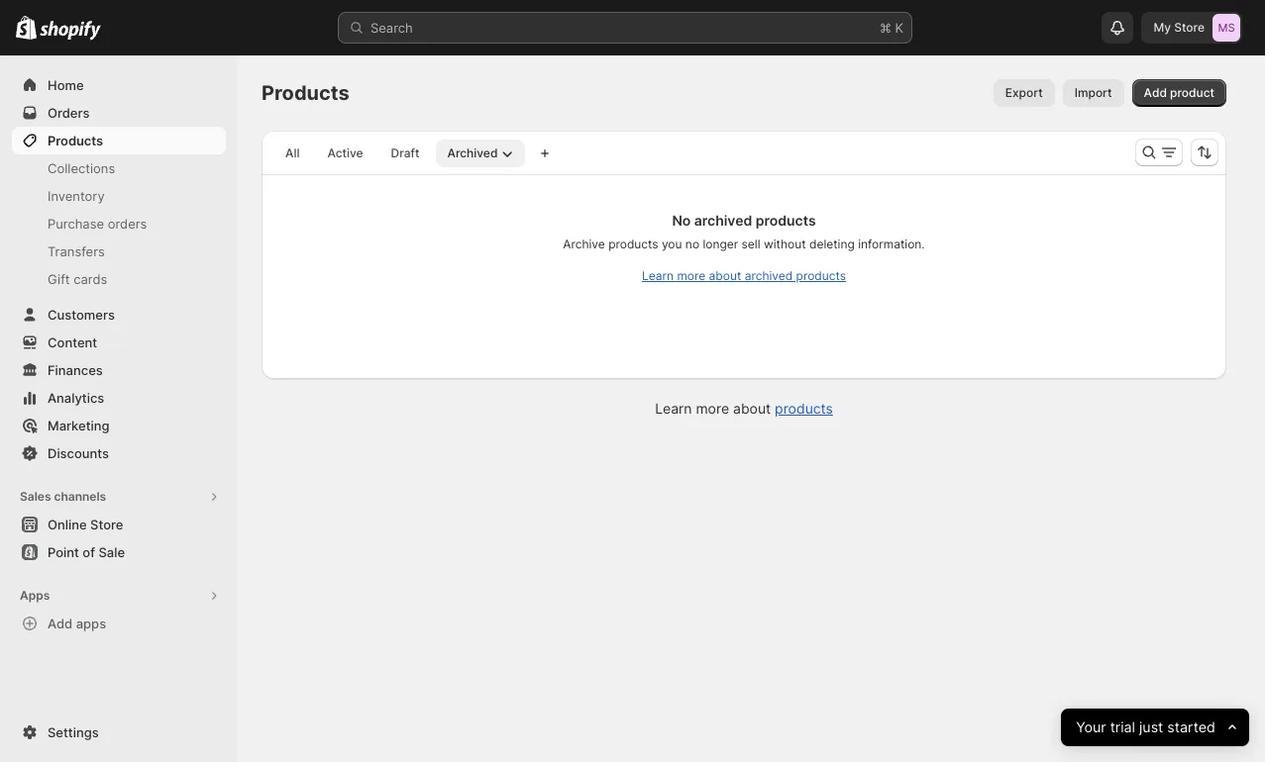 Task type: vqa. For each thing, say whether or not it's contained in the screenshot.
archived's about
yes



Task type: locate. For each thing, give the bounding box(es) containing it.
add product
[[1144, 85, 1215, 100]]

store up sale
[[90, 517, 123, 533]]

add left product
[[1144, 85, 1167, 100]]

about down longer
[[709, 269, 741, 283]]

0 vertical spatial about
[[709, 269, 741, 283]]

point
[[48, 545, 79, 561]]

sales channels
[[20, 489, 106, 504]]

cards
[[74, 271, 107, 287]]

1 vertical spatial learn
[[655, 400, 692, 417]]

customers link
[[12, 301, 226, 329]]

archived down without
[[745, 269, 793, 283]]

orders
[[48, 105, 90, 121]]

1 vertical spatial add
[[48, 616, 73, 632]]

0 horizontal spatial store
[[90, 517, 123, 533]]

about left products link at the bottom right
[[733, 400, 771, 417]]

purchase
[[48, 216, 104, 232]]

products up all
[[262, 81, 349, 105]]

0 vertical spatial add
[[1144, 85, 1167, 100]]

⌘ k
[[880, 20, 904, 36]]

sales
[[20, 489, 51, 504]]

customers
[[48, 307, 115, 323]]

0 horizontal spatial products
[[48, 133, 103, 149]]

1 vertical spatial more
[[696, 400, 729, 417]]

analytics link
[[12, 384, 226, 412]]

0 vertical spatial more
[[677, 269, 706, 283]]

you
[[662, 237, 682, 252]]

discounts
[[48, 446, 109, 462]]

archived
[[694, 212, 752, 229], [745, 269, 793, 283]]

learn more about archived products
[[642, 269, 846, 283]]

no
[[686, 237, 700, 252]]

home
[[48, 77, 84, 93]]

purchase orders
[[48, 216, 147, 232]]

all link
[[273, 140, 311, 167]]

online store link
[[12, 511, 226, 539]]

add
[[1144, 85, 1167, 100], [48, 616, 73, 632]]

products up collections at left
[[48, 133, 103, 149]]

tab list containing all
[[270, 139, 530, 167]]

online store button
[[0, 511, 238, 539]]

your trial just started button
[[1061, 709, 1249, 747]]

0 vertical spatial archived
[[694, 212, 752, 229]]

0 vertical spatial products
[[262, 81, 349, 105]]

add inside button
[[48, 616, 73, 632]]

about
[[709, 269, 741, 283], [733, 400, 771, 417]]

products
[[262, 81, 349, 105], [48, 133, 103, 149]]

0 vertical spatial learn
[[642, 269, 674, 283]]

sale
[[98, 545, 125, 561]]

content
[[48, 335, 97, 351]]

store inside button
[[90, 517, 123, 533]]

products
[[756, 212, 816, 229], [609, 237, 658, 252], [796, 269, 846, 283], [775, 400, 833, 417]]

0 vertical spatial store
[[1174, 20, 1205, 35]]

active
[[327, 146, 363, 161]]

sell
[[742, 237, 761, 252]]

my
[[1154, 20, 1171, 35]]

more left products link at the bottom right
[[696, 400, 729, 417]]

add for add apps
[[48, 616, 73, 632]]

archive products you no longer sell without deleting information.
[[563, 237, 925, 252]]

1 vertical spatial archived
[[745, 269, 793, 283]]

more for learn more about products
[[696, 400, 729, 417]]

store right my
[[1174, 20, 1205, 35]]

1 horizontal spatial add
[[1144, 85, 1167, 100]]

store
[[1174, 20, 1205, 35], [90, 517, 123, 533]]

marketing link
[[12, 412, 226, 440]]

tab list
[[270, 139, 530, 167]]

export button
[[994, 79, 1055, 107]]

1 horizontal spatial products
[[262, 81, 349, 105]]

archived up longer
[[694, 212, 752, 229]]

1 vertical spatial about
[[733, 400, 771, 417]]

discounts link
[[12, 440, 226, 468]]

information.
[[858, 237, 925, 252]]

finances
[[48, 363, 103, 379]]

1 vertical spatial products
[[48, 133, 103, 149]]

learn
[[642, 269, 674, 283], [655, 400, 692, 417]]

settings
[[48, 725, 99, 741]]

all
[[285, 146, 300, 161]]

1 horizontal spatial store
[[1174, 20, 1205, 35]]

analytics
[[48, 390, 104, 406]]

add left apps
[[48, 616, 73, 632]]

learn for learn more about archived products
[[642, 269, 674, 283]]

0 horizontal spatial add
[[48, 616, 73, 632]]

transfers link
[[12, 238, 226, 266]]

started
[[1167, 719, 1216, 737]]

transfers
[[48, 244, 105, 260]]

gift cards
[[48, 271, 107, 287]]

more
[[677, 269, 706, 283], [696, 400, 729, 417]]

shopify image
[[16, 16, 37, 40]]

more down no
[[677, 269, 706, 283]]

archive
[[563, 237, 605, 252]]

1 vertical spatial store
[[90, 517, 123, 533]]

gift
[[48, 271, 70, 287]]

channels
[[54, 489, 106, 504]]

inventory
[[48, 188, 105, 204]]



Task type: describe. For each thing, give the bounding box(es) containing it.
apps
[[76, 616, 106, 632]]

point of sale link
[[12, 539, 226, 567]]

learn for learn more about products
[[655, 400, 692, 417]]

import
[[1075, 85, 1112, 100]]

collections link
[[12, 155, 226, 182]]

active link
[[315, 140, 375, 167]]

apps
[[20, 589, 50, 603]]

about for archived
[[709, 269, 741, 283]]

my store
[[1154, 20, 1205, 35]]

of
[[83, 545, 95, 561]]

add apps button
[[12, 610, 226, 638]]

⌘
[[880, 20, 892, 36]]

k
[[895, 20, 904, 36]]

add apps
[[48, 616, 106, 632]]

my store image
[[1213, 14, 1241, 42]]

online
[[48, 517, 87, 533]]

point of sale
[[48, 545, 125, 561]]

products link
[[775, 400, 833, 417]]

your trial just started
[[1076, 719, 1216, 737]]

sales channels button
[[12, 484, 226, 511]]

shopify image
[[40, 21, 101, 40]]

content link
[[12, 329, 226, 357]]

orders link
[[12, 99, 226, 127]]

just
[[1139, 719, 1163, 737]]

point of sale button
[[0, 539, 238, 567]]

draft
[[391, 146, 420, 161]]

home link
[[12, 71, 226, 99]]

gift cards link
[[12, 266, 226, 293]]

trial
[[1110, 719, 1135, 737]]

about for products
[[733, 400, 771, 417]]

settings link
[[12, 719, 226, 747]]

more for learn more about archived products
[[677, 269, 706, 283]]

finances link
[[12, 357, 226, 384]]

your
[[1076, 719, 1106, 737]]

product
[[1170, 85, 1215, 100]]

archived button
[[435, 140, 526, 167]]

no
[[672, 212, 691, 229]]

add product link
[[1132, 79, 1227, 107]]

learn more about products
[[655, 400, 833, 417]]

purchase orders link
[[12, 210, 226, 238]]

longer
[[703, 237, 738, 252]]

store for online store
[[90, 517, 123, 533]]

archived
[[447, 146, 498, 161]]

inventory link
[[12, 182, 226, 210]]

learn more about archived products link
[[642, 269, 846, 283]]

apps button
[[12, 583, 226, 610]]

orders
[[108, 216, 147, 232]]

collections
[[48, 161, 115, 176]]

online store
[[48, 517, 123, 533]]

deleting
[[809, 237, 855, 252]]

marketing
[[48, 418, 110, 434]]

draft link
[[379, 140, 432, 167]]

import button
[[1063, 79, 1124, 107]]

add for add product
[[1144, 85, 1167, 100]]

no archived products
[[672, 212, 816, 229]]

export
[[1005, 85, 1043, 100]]

store for my store
[[1174, 20, 1205, 35]]

without
[[764, 237, 806, 252]]

search
[[371, 20, 413, 36]]

products link
[[12, 127, 226, 155]]



